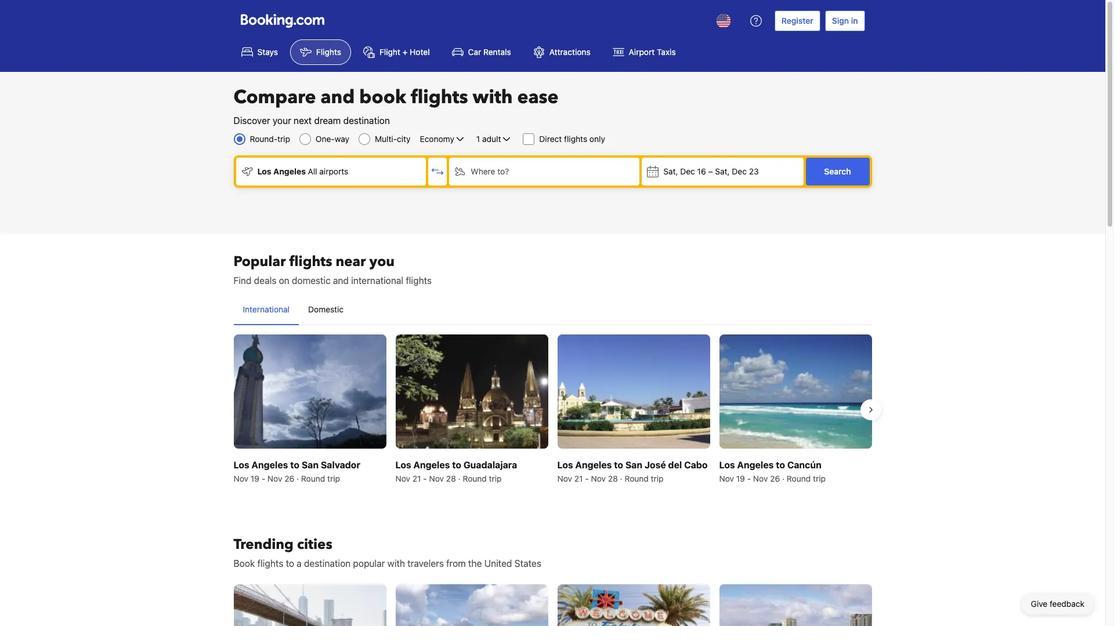 Task type: vqa. For each thing, say whether or not it's contained in the screenshot.
4
no



Task type: describe. For each thing, give the bounding box(es) containing it.
find
[[234, 276, 252, 286]]

to?
[[498, 167, 509, 176]]

sign
[[832, 16, 849, 26]]

where
[[471, 167, 495, 176]]

trip down your
[[277, 134, 290, 144]]

1
[[476, 134, 480, 144]]

register link
[[775, 10, 820, 31]]

16
[[697, 167, 706, 176]]

round-
[[250, 134, 277, 144]]

international button
[[234, 295, 299, 325]]

give feedback
[[1031, 599, 1085, 609]]

adult
[[482, 134, 501, 144]]

round inside los angeles to san josé del cabo nov 21 - nov 28 · round trip
[[625, 474, 649, 484]]

los for los angeles to san josé del cabo
[[557, 460, 573, 471]]

economy
[[420, 134, 454, 144]]

23
[[749, 167, 759, 176]]

los angeles all airports
[[257, 167, 348, 176]]

attractions
[[549, 47, 591, 57]]

airports
[[319, 167, 348, 176]]

book
[[234, 559, 255, 569]]

next
[[294, 115, 312, 126]]

trip inside los angeles to guadalajara nov 21 - nov 28 · round trip
[[489, 474, 502, 484]]

los angeles to guadalajara nov 21 - nov 28 · round trip
[[396, 460, 517, 484]]

los angeles to cancún image
[[719, 335, 872, 449]]

direct
[[539, 134, 562, 144]]

register
[[782, 16, 814, 26]]

26 inside los angeles to cancún nov 19 - nov 26 · round trip
[[770, 474, 780, 484]]

give
[[1031, 599, 1048, 609]]

multi-
[[375, 134, 397, 144]]

flights left only
[[564, 134, 587, 144]]

near
[[336, 252, 366, 272]]

sign in link
[[825, 10, 865, 31]]

united
[[484, 559, 512, 569]]

car
[[468, 47, 481, 57]]

1 adult button
[[475, 132, 514, 146]]

los for los angeles
[[257, 167, 271, 176]]

1 dec from the left
[[680, 167, 695, 176]]

san for josé
[[626, 460, 642, 471]]

28 inside los angeles to san josé del cabo nov 21 - nov 28 · round trip
[[608, 474, 618, 484]]

28 inside los angeles to guadalajara nov 21 - nov 28 · round trip
[[446, 474, 456, 484]]

flight + hotel link
[[353, 39, 440, 65]]

+
[[403, 47, 408, 57]]

trip inside los angeles to cancún nov 19 - nov 26 · round trip
[[813, 474, 826, 484]]

deals
[[254, 276, 276, 286]]

where to? button
[[449, 158, 640, 186]]

trending cities book flights to a destination popular with travelers from the united states
[[234, 536, 541, 569]]

cancún
[[787, 460, 822, 471]]

with inside the compare and book flights with ease discover your next dream destination
[[473, 85, 513, 110]]

sat, dec 16 – sat, dec 23 button
[[642, 158, 803, 186]]

popular
[[353, 559, 385, 569]]

feedback
[[1050, 599, 1085, 609]]

from
[[446, 559, 466, 569]]

to for nov
[[290, 460, 299, 471]]

all
[[308, 167, 317, 176]]

one-
[[316, 134, 335, 144]]

· inside los angeles to san salvador nov 19 - nov 26 · round trip
[[297, 474, 299, 484]]

stays
[[257, 47, 278, 57]]

popular
[[234, 252, 286, 272]]

you
[[369, 252, 395, 272]]

car rentals link
[[442, 39, 521, 65]]

international
[[243, 305, 290, 315]]

2 sat, from the left
[[715, 167, 730, 176]]

trip inside los angeles to san salvador nov 19 - nov 26 · round trip
[[327, 474, 340, 484]]

los angeles to san salvador nov 19 - nov 26 · round trip
[[234, 460, 360, 484]]

round inside los angeles to guadalajara nov 21 - nov 28 · round trip
[[463, 474, 487, 484]]

direct flights only
[[539, 134, 605, 144]]

8 nov from the left
[[753, 474, 768, 484]]

to for del
[[614, 460, 623, 471]]

1 sat, from the left
[[663, 167, 678, 176]]

city
[[397, 134, 411, 144]]

flights up domestic
[[289, 252, 332, 272]]

hotel
[[410, 47, 430, 57]]

domestic button
[[299, 295, 353, 325]]

your
[[273, 115, 291, 126]]

international
[[351, 276, 403, 286]]

trending
[[234, 536, 294, 555]]

book
[[359, 85, 406, 110]]

21 inside los angeles to san josé del cabo nov 21 - nov 28 · round trip
[[574, 474, 583, 484]]

ease
[[517, 85, 559, 110]]

popular flights near you find deals on domestic and international flights
[[234, 252, 432, 286]]

6 nov from the left
[[591, 474, 606, 484]]

flights inside trending cities book flights to a destination popular with travelers from the united states
[[257, 559, 283, 569]]

4 nov from the left
[[429, 474, 444, 484]]

los angeles to guadalajara image
[[396, 335, 548, 449]]

· inside los angeles to cancún nov 19 - nov 26 · round trip
[[782, 474, 785, 484]]

19 inside los angeles to san salvador nov 19 - nov 26 · round trip
[[251, 474, 259, 484]]

multi-city
[[375, 134, 411, 144]]

discover
[[234, 115, 270, 126]]

–
[[708, 167, 713, 176]]

los angeles to san josé del cabo image
[[557, 335, 710, 449]]

flight + hotel
[[380, 47, 430, 57]]

cabo
[[684, 460, 708, 471]]

only
[[590, 134, 605, 144]]

on
[[279, 276, 289, 286]]

19 inside los angeles to cancún nov 19 - nov 26 · round trip
[[736, 474, 745, 484]]

round inside los angeles to san salvador nov 19 - nov 26 · round trip
[[301, 474, 325, 484]]

dream
[[314, 115, 341, 126]]

stays link
[[231, 39, 288, 65]]

los angeles to san josé del cabo nov 21 - nov 28 · round trip
[[557, 460, 708, 484]]

flights
[[316, 47, 341, 57]]

5 nov from the left
[[557, 474, 572, 484]]

car rentals
[[468, 47, 511, 57]]

search button
[[806, 158, 870, 186]]

domestic
[[308, 305, 344, 315]]

angeles for los angeles to san salvador
[[252, 460, 288, 471]]

airport taxis
[[629, 47, 676, 57]]



Task type: locate. For each thing, give the bounding box(es) containing it.
and up 'dream'
[[321, 85, 355, 110]]

with up adult
[[473, 85, 513, 110]]

los angeles to cancún nov 19 - nov 26 · round trip
[[719, 460, 826, 484]]

trip inside los angeles to san josé del cabo nov 21 - nov 28 · round trip
[[651, 474, 664, 484]]

4 · from the left
[[782, 474, 785, 484]]

and inside the compare and book flights with ease discover your next dream destination
[[321, 85, 355, 110]]

dec
[[680, 167, 695, 176], [732, 167, 747, 176]]

los inside los angeles to guadalajara nov 21 - nov 28 · round trip
[[396, 460, 411, 471]]

0 vertical spatial destination
[[343, 115, 390, 126]]

angeles for los angeles
[[273, 167, 306, 176]]

region containing los angeles to san salvador
[[224, 330, 881, 490]]

2 19 from the left
[[736, 474, 745, 484]]

0 vertical spatial with
[[473, 85, 513, 110]]

in
[[851, 16, 858, 26]]

to inside trending cities book flights to a destination popular with travelers from the united states
[[286, 559, 294, 569]]

0 horizontal spatial 26
[[285, 474, 294, 484]]

0 horizontal spatial 28
[[446, 474, 456, 484]]

1 horizontal spatial 19
[[736, 474, 745, 484]]

0 horizontal spatial sat,
[[663, 167, 678, 176]]

1 nov from the left
[[234, 474, 248, 484]]

round-trip
[[250, 134, 290, 144]]

2 21 from the left
[[574, 474, 583, 484]]

with inside trending cities book flights to a destination popular with travelers from the united states
[[388, 559, 405, 569]]

trip down the josé
[[651, 474, 664, 484]]

2 26 from the left
[[770, 474, 780, 484]]

destination inside the compare and book flights with ease discover your next dream destination
[[343, 115, 390, 126]]

28
[[446, 474, 456, 484], [608, 474, 618, 484]]

destination down cities
[[304, 559, 351, 569]]

flights right international
[[406, 276, 432, 286]]

states
[[515, 559, 541, 569]]

2 dec from the left
[[732, 167, 747, 176]]

21 inside los angeles to guadalajara nov 21 - nov 28 · round trip
[[413, 474, 421, 484]]

one-way
[[316, 134, 349, 144]]

to inside los angeles to cancún nov 19 - nov 26 · round trip
[[776, 460, 785, 471]]

cities
[[297, 536, 332, 555]]

domestic
[[292, 276, 331, 286]]

airport
[[629, 47, 655, 57]]

1 21 from the left
[[413, 474, 421, 484]]

los for los angeles to cancún
[[719, 460, 735, 471]]

flights
[[411, 85, 468, 110], [564, 134, 587, 144], [289, 252, 332, 272], [406, 276, 432, 286], [257, 559, 283, 569]]

-
[[262, 474, 265, 484], [423, 474, 427, 484], [585, 474, 589, 484], [747, 474, 751, 484]]

2 - from the left
[[423, 474, 427, 484]]

los for los angeles to guadalajara
[[396, 460, 411, 471]]

trip down cancún
[[813, 474, 826, 484]]

and down the near
[[333, 276, 349, 286]]

san inside los angeles to san josé del cabo nov 21 - nov 28 · round trip
[[626, 460, 642, 471]]

dec left 23 at right
[[732, 167, 747, 176]]

region
[[224, 330, 881, 490]]

angeles inside los angeles to san salvador nov 19 - nov 26 · round trip
[[252, 460, 288, 471]]

0 horizontal spatial with
[[388, 559, 405, 569]]

san inside los angeles to san salvador nov 19 - nov 26 · round trip
[[302, 460, 319, 471]]

angeles for los angeles to guadalajara
[[413, 460, 450, 471]]

destination inside trending cities book flights to a destination popular with travelers from the united states
[[304, 559, 351, 569]]

3 - from the left
[[585, 474, 589, 484]]

booking.com logo image
[[241, 14, 324, 28], [241, 14, 324, 28]]

tab list containing international
[[234, 295, 872, 326]]

to
[[290, 460, 299, 471], [452, 460, 461, 471], [614, 460, 623, 471], [776, 460, 785, 471], [286, 559, 294, 569]]

angeles inside los angeles to cancún nov 19 - nov 26 · round trip
[[737, 460, 774, 471]]

19
[[251, 474, 259, 484], [736, 474, 745, 484]]

3 nov from the left
[[396, 474, 410, 484]]

sat, right –
[[715, 167, 730, 176]]

los angeles to san salvador image
[[234, 335, 386, 449]]

- inside los angeles to san salvador nov 19 - nov 26 · round trip
[[262, 474, 265, 484]]

round down the josé
[[625, 474, 649, 484]]

1 round from the left
[[301, 474, 325, 484]]

airport taxis link
[[603, 39, 686, 65]]

21
[[413, 474, 421, 484], [574, 474, 583, 484]]

1 · from the left
[[297, 474, 299, 484]]

flight
[[380, 47, 400, 57]]

1 28 from the left
[[446, 474, 456, 484]]

angeles
[[273, 167, 306, 176], [252, 460, 288, 471], [413, 460, 450, 471], [575, 460, 612, 471], [737, 460, 774, 471]]

1 horizontal spatial 28
[[608, 474, 618, 484]]

compare
[[234, 85, 316, 110]]

salvador
[[321, 460, 360, 471]]

trip down guadalajara in the left bottom of the page
[[489, 474, 502, 484]]

4 - from the left
[[747, 474, 751, 484]]

to left a
[[286, 559, 294, 569]]

san
[[302, 460, 319, 471], [626, 460, 642, 471]]

round down cancún
[[787, 474, 811, 484]]

los inside los angeles to cancún nov 19 - nov 26 · round trip
[[719, 460, 735, 471]]

0 horizontal spatial san
[[302, 460, 319, 471]]

2 · from the left
[[458, 474, 461, 484]]

0 horizontal spatial dec
[[680, 167, 695, 176]]

3 round from the left
[[625, 474, 649, 484]]

1 horizontal spatial dec
[[732, 167, 747, 176]]

0 horizontal spatial 21
[[413, 474, 421, 484]]

a
[[297, 559, 302, 569]]

1 26 from the left
[[285, 474, 294, 484]]

1 horizontal spatial 26
[[770, 474, 780, 484]]

sat,
[[663, 167, 678, 176], [715, 167, 730, 176]]

- inside los angeles to guadalajara nov 21 - nov 28 · round trip
[[423, 474, 427, 484]]

san for salvador
[[302, 460, 319, 471]]

trip
[[277, 134, 290, 144], [327, 474, 340, 484], [489, 474, 502, 484], [651, 474, 664, 484], [813, 474, 826, 484]]

san left salvador
[[302, 460, 319, 471]]

1 horizontal spatial with
[[473, 85, 513, 110]]

and
[[321, 85, 355, 110], [333, 276, 349, 286]]

del
[[668, 460, 682, 471]]

flights up economy at the left top of the page
[[411, 85, 468, 110]]

nov
[[234, 474, 248, 484], [268, 474, 282, 484], [396, 474, 410, 484], [429, 474, 444, 484], [557, 474, 572, 484], [591, 474, 606, 484], [719, 474, 734, 484], [753, 474, 768, 484]]

7 nov from the left
[[719, 474, 734, 484]]

to left cancún
[[776, 460, 785, 471]]

1 19 from the left
[[251, 474, 259, 484]]

guadalajara
[[464, 460, 517, 471]]

2 round from the left
[[463, 474, 487, 484]]

attractions link
[[523, 39, 600, 65]]

tab list
[[234, 295, 872, 326]]

2 nov from the left
[[268, 474, 282, 484]]

round down guadalajara in the left bottom of the page
[[463, 474, 487, 484]]

flights down trending
[[257, 559, 283, 569]]

1 horizontal spatial sat,
[[715, 167, 730, 176]]

los for los angeles to san salvador
[[234, 460, 249, 471]]

travelers
[[408, 559, 444, 569]]

4 round from the left
[[787, 474, 811, 484]]

angeles for los angeles to cancún
[[737, 460, 774, 471]]

los
[[257, 167, 271, 176], [234, 460, 249, 471], [396, 460, 411, 471], [557, 460, 573, 471], [719, 460, 735, 471]]

flights inside the compare and book flights with ease discover your next dream destination
[[411, 85, 468, 110]]

give feedback button
[[1022, 594, 1094, 615]]

angeles inside los angeles to guadalajara nov 21 - nov 28 · round trip
[[413, 460, 450, 471]]

·
[[297, 474, 299, 484], [458, 474, 461, 484], [620, 474, 623, 484], [782, 474, 785, 484]]

with right popular
[[388, 559, 405, 569]]

search
[[824, 167, 851, 176]]

- inside los angeles to san josé del cabo nov 21 - nov 28 · round trip
[[585, 474, 589, 484]]

to inside los angeles to san josé del cabo nov 21 - nov 28 · round trip
[[614, 460, 623, 471]]

to for 21
[[452, 460, 461, 471]]

to left guadalajara in the left bottom of the page
[[452, 460, 461, 471]]

round
[[301, 474, 325, 484], [463, 474, 487, 484], [625, 474, 649, 484], [787, 474, 811, 484]]

3 · from the left
[[620, 474, 623, 484]]

1 san from the left
[[302, 460, 319, 471]]

where to?
[[471, 167, 509, 176]]

way
[[335, 134, 349, 144]]

2 28 from the left
[[608, 474, 618, 484]]

2 san from the left
[[626, 460, 642, 471]]

the
[[468, 559, 482, 569]]

taxis
[[657, 47, 676, 57]]

0 horizontal spatial 19
[[251, 474, 259, 484]]

1 vertical spatial and
[[333, 276, 349, 286]]

sat, left 16
[[663, 167, 678, 176]]

to left the josé
[[614, 460, 623, 471]]

26 inside los angeles to san salvador nov 19 - nov 26 · round trip
[[285, 474, 294, 484]]

· inside los angeles to guadalajara nov 21 - nov 28 · round trip
[[458, 474, 461, 484]]

1 horizontal spatial san
[[626, 460, 642, 471]]

to for 19
[[776, 460, 785, 471]]

destination up multi-
[[343, 115, 390, 126]]

los inside los angeles to san salvador nov 19 - nov 26 · round trip
[[234, 460, 249, 471]]

san left the josé
[[626, 460, 642, 471]]

sign in
[[832, 16, 858, 26]]

round down salvador
[[301, 474, 325, 484]]

- inside los angeles to cancún nov 19 - nov 26 · round trip
[[747, 474, 751, 484]]

compare and book flights with ease discover your next dream destination
[[234, 85, 559, 126]]

trip down salvador
[[327, 474, 340, 484]]

1 vertical spatial destination
[[304, 559, 351, 569]]

to left salvador
[[290, 460, 299, 471]]

josé
[[645, 460, 666, 471]]

angeles for los angeles to san josé del cabo
[[575, 460, 612, 471]]

rentals
[[483, 47, 511, 57]]

los inside los angeles to san josé del cabo nov 21 - nov 28 · round trip
[[557, 460, 573, 471]]

flights link
[[290, 39, 351, 65]]

0 vertical spatial and
[[321, 85, 355, 110]]

sat, dec 16 – sat, dec 23
[[663, 167, 759, 176]]

1 - from the left
[[262, 474, 265, 484]]

dec left 16
[[680, 167, 695, 176]]

1 horizontal spatial 21
[[574, 474, 583, 484]]

to inside los angeles to san salvador nov 19 - nov 26 · round trip
[[290, 460, 299, 471]]

angeles inside los angeles to san josé del cabo nov 21 - nov 28 · round trip
[[575, 460, 612, 471]]

and inside popular flights near you find deals on domestic and international flights
[[333, 276, 349, 286]]

to inside los angeles to guadalajara nov 21 - nov 28 · round trip
[[452, 460, 461, 471]]

1 adult
[[476, 134, 501, 144]]

destination
[[343, 115, 390, 126], [304, 559, 351, 569]]

· inside los angeles to san josé del cabo nov 21 - nov 28 · round trip
[[620, 474, 623, 484]]

1 vertical spatial with
[[388, 559, 405, 569]]

round inside los angeles to cancún nov 19 - nov 26 · round trip
[[787, 474, 811, 484]]



